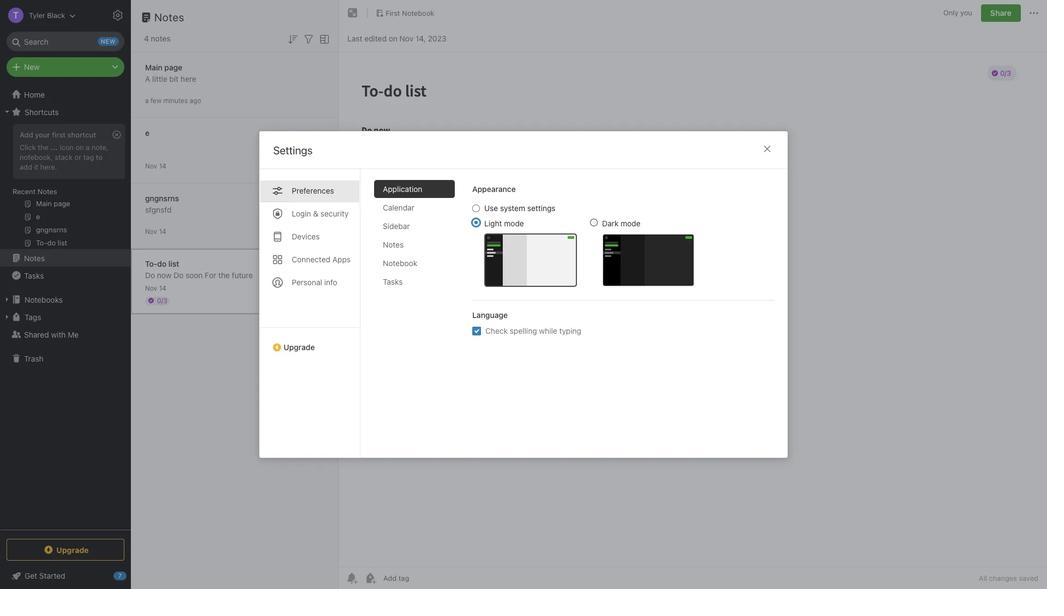 Task type: locate. For each thing, give the bounding box(es) containing it.
1 nov 14 from the top
[[145, 162, 166, 170]]

here
[[181, 74, 196, 83]]

&
[[313, 209, 318, 218]]

14 up "gngnsrns"
[[159, 162, 166, 170]]

nov 14 up 0/3
[[145, 284, 166, 292]]

nov 14 down 'sfgnsfd'
[[145, 227, 166, 235]]

0 vertical spatial the
[[38, 143, 48, 152]]

you
[[961, 8, 972, 17]]

0 horizontal spatial tasks
[[24, 271, 44, 280]]

upgrade inside tab list
[[284, 343, 315, 352]]

light
[[484, 219, 502, 228]]

preferences
[[292, 186, 334, 195]]

14
[[159, 162, 166, 170], [159, 227, 166, 235], [159, 284, 166, 292]]

Search text field
[[14, 32, 117, 51]]

option group containing use system settings
[[472, 203, 695, 287]]

a inside icon on a note, notebook, stack or tag to add it here.
[[86, 143, 90, 152]]

settings
[[273, 144, 313, 157]]

0 vertical spatial on
[[389, 34, 398, 43]]

14 for gngnsrns
[[159, 227, 166, 235]]

0 horizontal spatial on
[[76, 143, 84, 152]]

2023
[[428, 34, 446, 43]]

shortcuts
[[25, 107, 59, 116]]

1 horizontal spatial tab list
[[374, 180, 464, 458]]

0 horizontal spatial a
[[86, 143, 90, 152]]

notes inside note list element
[[154, 11, 184, 23]]

tab list containing preferences
[[260, 169, 361, 458]]

do down list
[[174, 270, 183, 280]]

1 horizontal spatial mode
[[621, 219, 641, 228]]

notebook right first
[[402, 9, 434, 17]]

devices
[[292, 232, 320, 241]]

Use system settings radio
[[472, 205, 480, 212]]

0/3
[[157, 296, 167, 305]]

notes inside tab
[[383, 240, 404, 249]]

14 down 'sfgnsfd'
[[159, 227, 166, 235]]

system
[[500, 203, 525, 213]]

1 horizontal spatial the
[[218, 270, 230, 280]]

1 vertical spatial notebook
[[383, 259, 417, 268]]

trash
[[24, 354, 43, 363]]

0 vertical spatial upgrade
[[284, 343, 315, 352]]

spelling
[[510, 326, 537, 335]]

1 horizontal spatial upgrade
[[284, 343, 315, 352]]

sfgnsfd
[[145, 205, 171, 214]]

a left few
[[145, 96, 149, 104]]

login
[[292, 209, 311, 218]]

nov up 0/3
[[145, 284, 157, 292]]

a
[[145, 74, 150, 83]]

mode right dark
[[621, 219, 641, 228]]

0 horizontal spatial do
[[145, 270, 155, 280]]

notebooks
[[25, 295, 63, 304]]

Check spelling while typing checkbox
[[472, 326, 481, 335]]

calendar tab
[[374, 199, 455, 217]]

recent
[[13, 187, 36, 196]]

14 for e
[[159, 162, 166, 170]]

on inside icon on a note, notebook, stack or tag to add it here.
[[76, 143, 84, 152]]

new
[[24, 62, 40, 71]]

0 vertical spatial notebook
[[402, 9, 434, 17]]

dark
[[602, 219, 619, 228]]

notebook
[[402, 9, 434, 17], [383, 259, 417, 268]]

tab list for appearance
[[374, 180, 464, 458]]

notes down sidebar
[[383, 240, 404, 249]]

gngnsrns sfgnsfd
[[145, 193, 179, 214]]

with
[[51, 330, 66, 339]]

tasks inside button
[[24, 271, 44, 280]]

tags button
[[0, 308, 130, 326]]

0 vertical spatial nov 14
[[145, 162, 166, 170]]

on up or on the left top of the page
[[76, 143, 84, 152]]

list
[[168, 259, 179, 268]]

0 vertical spatial a
[[145, 96, 149, 104]]

1 vertical spatial upgrade button
[[7, 539, 124, 561]]

changes
[[989, 574, 1017, 583]]

on right edited at the top of the page
[[389, 34, 398, 43]]

main
[[145, 62, 162, 72]]

4
[[144, 34, 149, 43]]

application
[[383, 184, 422, 194]]

appearance
[[472, 184, 516, 194]]

0 horizontal spatial the
[[38, 143, 48, 152]]

tasks down the notebook tab
[[383, 277, 403, 286]]

while
[[539, 326, 557, 335]]

first notebook button
[[372, 5, 438, 21]]

0 vertical spatial upgrade button
[[260, 327, 360, 356]]

do
[[145, 270, 155, 280], [174, 270, 183, 280]]

upgrade button
[[260, 327, 360, 356], [7, 539, 124, 561]]

future
[[232, 270, 253, 280]]

1 mode from the left
[[504, 219, 524, 228]]

2 vertical spatial 14
[[159, 284, 166, 292]]

close image
[[761, 142, 774, 155]]

3 nov 14 from the top
[[145, 284, 166, 292]]

me
[[68, 330, 79, 339]]

calendar
[[383, 203, 414, 212]]

notes up notes
[[154, 11, 184, 23]]

0 horizontal spatial tab list
[[260, 169, 361, 458]]

0 horizontal spatial mode
[[504, 219, 524, 228]]

notebook down notes tab
[[383, 259, 417, 268]]

language
[[472, 310, 508, 320]]

settings image
[[111, 9, 124, 22]]

1 horizontal spatial a
[[145, 96, 149, 104]]

tab list
[[260, 169, 361, 458], [374, 180, 464, 458]]

the left '...'
[[38, 143, 48, 152]]

shortcut
[[67, 130, 96, 139]]

add
[[20, 130, 33, 139]]

do down to-
[[145, 270, 155, 280]]

0 horizontal spatial upgrade button
[[7, 539, 124, 561]]

0 horizontal spatial upgrade
[[56, 545, 89, 554]]

1 horizontal spatial tasks
[[383, 277, 403, 286]]

the
[[38, 143, 48, 152], [218, 270, 230, 280]]

2 mode from the left
[[621, 219, 641, 228]]

dark mode
[[602, 219, 641, 228]]

0 vertical spatial 14
[[159, 162, 166, 170]]

tasks up notebooks
[[24, 271, 44, 280]]

notes right recent
[[38, 187, 57, 196]]

None search field
[[14, 32, 117, 51]]

gngnsrns
[[145, 193, 179, 203]]

main page a little bit here
[[145, 62, 196, 83]]

1 vertical spatial the
[[218, 270, 230, 280]]

14 up 0/3
[[159, 284, 166, 292]]

tab list containing application
[[374, 180, 464, 458]]

2 14 from the top
[[159, 227, 166, 235]]

to
[[96, 153, 103, 161]]

add a reminder image
[[345, 572, 358, 585]]

nov left 14, at the left
[[400, 34, 414, 43]]

a
[[145, 96, 149, 104], [86, 143, 90, 152]]

do
[[157, 259, 166, 268]]

typing
[[559, 326, 581, 335]]

add tag image
[[364, 572, 377, 585]]

share
[[990, 8, 1012, 17]]

apps
[[332, 255, 351, 264]]

nov 14 up "gngnsrns"
[[145, 162, 166, 170]]

settings
[[527, 203, 556, 213]]

nov inside note window element
[[400, 34, 414, 43]]

tasks inside 'tab'
[[383, 277, 403, 286]]

1 14 from the top
[[159, 162, 166, 170]]

1 horizontal spatial do
[[174, 270, 183, 280]]

upgrade button inside tab list
[[260, 327, 360, 356]]

mode down the system
[[504, 219, 524, 228]]

connected apps
[[292, 255, 351, 264]]

nov 14
[[145, 162, 166, 170], [145, 227, 166, 235], [145, 284, 166, 292]]

2 vertical spatial nov 14
[[145, 284, 166, 292]]

shortcuts button
[[0, 103, 130, 121]]

1 vertical spatial a
[[86, 143, 90, 152]]

the right "for"
[[218, 270, 230, 280]]

2 nov 14 from the top
[[145, 227, 166, 235]]

4 notes
[[144, 34, 171, 43]]

option group
[[472, 203, 695, 287]]

1 vertical spatial on
[[76, 143, 84, 152]]

only you
[[943, 8, 972, 17]]

1 vertical spatial nov 14
[[145, 227, 166, 235]]

check
[[485, 326, 508, 335]]

group
[[0, 121, 130, 254]]

nov 14 for gngnsrns
[[145, 227, 166, 235]]

mode for light mode
[[504, 219, 524, 228]]

for
[[205, 270, 216, 280]]

1 horizontal spatial upgrade button
[[260, 327, 360, 356]]

a few minutes ago
[[145, 96, 201, 104]]

a inside note list element
[[145, 96, 149, 104]]

1 horizontal spatial on
[[389, 34, 398, 43]]

ago
[[190, 96, 201, 104]]

tab list for application
[[260, 169, 361, 458]]

1 vertical spatial upgrade
[[56, 545, 89, 554]]

application tab
[[374, 180, 455, 198]]

last edited on nov 14, 2023
[[347, 34, 446, 43]]

the inside group
[[38, 143, 48, 152]]

upgrade
[[284, 343, 315, 352], [56, 545, 89, 554]]

1 vertical spatial 14
[[159, 227, 166, 235]]

tree
[[0, 86, 131, 529]]

a up tag
[[86, 143, 90, 152]]



Task type: vqa. For each thing, say whether or not it's contained in the screenshot.
rightmost 'Notes'
no



Task type: describe. For each thing, give the bounding box(es) containing it.
click the ...
[[20, 143, 58, 152]]

minutes
[[163, 96, 188, 104]]

notes
[[151, 34, 171, 43]]

saved
[[1019, 574, 1038, 583]]

on inside note window element
[[389, 34, 398, 43]]

notes link
[[0, 249, 130, 267]]

or
[[75, 153, 81, 161]]

upgrade for upgrade "popup button" within the tab list
[[284, 343, 315, 352]]

edited
[[364, 34, 387, 43]]

3 14 from the top
[[159, 284, 166, 292]]

last
[[347, 34, 362, 43]]

light mode
[[484, 219, 524, 228]]

icon on a note, notebook, stack or tag to add it here.
[[20, 143, 108, 171]]

first
[[386, 9, 400, 17]]

note window element
[[339, 0, 1047, 589]]

shared with me
[[24, 330, 79, 339]]

notebook,
[[20, 153, 53, 161]]

expand note image
[[346, 7, 359, 20]]

2 do from the left
[[174, 270, 183, 280]]

security
[[321, 209, 349, 218]]

Light mode radio
[[472, 219, 480, 226]]

notebook inside button
[[402, 9, 434, 17]]

nov 14 for e
[[145, 162, 166, 170]]

nov down e
[[145, 162, 157, 170]]

use system settings
[[484, 203, 556, 213]]

shared with me link
[[0, 326, 130, 343]]

now
[[157, 270, 172, 280]]

sidebar tab
[[374, 217, 455, 235]]

soon
[[186, 270, 203, 280]]

upgrade for bottom upgrade "popup button"
[[56, 545, 89, 554]]

the inside note list element
[[218, 270, 230, 280]]

tasks tab
[[374, 273, 455, 291]]

expand notebooks image
[[3, 295, 11, 304]]

recent notes
[[13, 187, 57, 196]]

nov down 'sfgnsfd'
[[145, 227, 157, 235]]

notes tab
[[374, 236, 455, 254]]

login & security
[[292, 209, 349, 218]]

to-do list
[[145, 259, 179, 268]]

first notebook
[[386, 9, 434, 17]]

tags
[[25, 312, 41, 322]]

mode for dark mode
[[621, 219, 641, 228]]

shared
[[24, 330, 49, 339]]

bit
[[169, 74, 179, 83]]

notebook inside tab
[[383, 259, 417, 268]]

tag
[[83, 153, 94, 161]]

notebook tab
[[374, 254, 455, 272]]

little
[[152, 74, 167, 83]]

personal info
[[292, 278, 337, 287]]

first
[[52, 130, 66, 139]]

your
[[35, 130, 50, 139]]

share button
[[981, 4, 1021, 22]]

use
[[484, 203, 498, 213]]

only
[[943, 8, 959, 17]]

14,
[[416, 34, 426, 43]]

few
[[151, 96, 162, 104]]

add
[[20, 162, 32, 171]]

Note Editor text field
[[339, 52, 1047, 567]]

click
[[20, 143, 36, 152]]

personal
[[292, 278, 322, 287]]

all
[[979, 574, 987, 583]]

...
[[50, 143, 58, 152]]

it
[[34, 162, 38, 171]]

page
[[164, 62, 182, 72]]

sidebar
[[383, 221, 410, 231]]

connected
[[292, 255, 330, 264]]

add your first shortcut
[[20, 130, 96, 139]]

here.
[[40, 162, 57, 171]]

new button
[[7, 57, 124, 77]]

tasks button
[[0, 267, 130, 284]]

notebooks link
[[0, 291, 130, 308]]

do now do soon for the future
[[145, 270, 253, 280]]

stack
[[55, 153, 73, 161]]

expand tags image
[[3, 313, 11, 321]]

home
[[24, 90, 45, 99]]

notes up the tasks button
[[24, 253, 45, 263]]

group containing add your first shortcut
[[0, 121, 130, 254]]

trash link
[[0, 350, 130, 367]]

icon
[[60, 143, 74, 152]]

Dark mode radio
[[590, 219, 598, 226]]

1 do from the left
[[145, 270, 155, 280]]

info
[[324, 278, 337, 287]]

note list element
[[131, 0, 339, 589]]

e
[[145, 128, 149, 137]]

tree containing home
[[0, 86, 131, 529]]

all changes saved
[[979, 574, 1038, 583]]

check spelling while typing
[[485, 326, 581, 335]]



